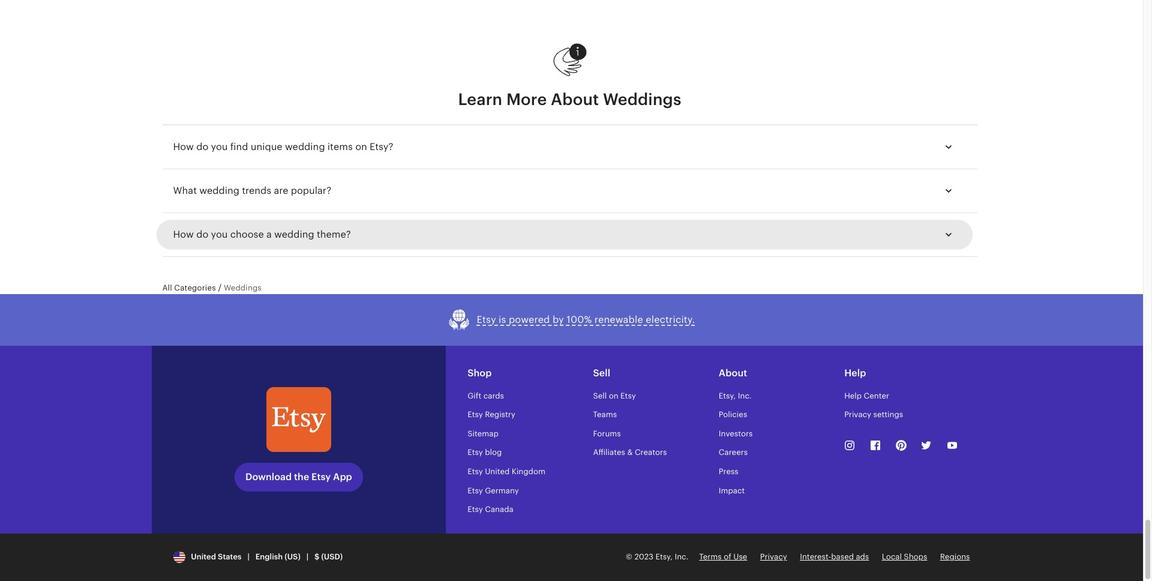 Task type: vqa. For each thing, say whether or not it's contained in the screenshot.
Owner
no



Task type: locate. For each thing, give the bounding box(es) containing it.
etsy up forums link in the bottom of the page
[[621, 391, 636, 400]]

app
[[333, 472, 352, 483]]

you for choose
[[211, 229, 228, 240]]

0 vertical spatial on
[[356, 141, 367, 153]]

you
[[211, 141, 228, 153], [211, 229, 228, 240]]

etsy,
[[719, 391, 736, 400], [656, 553, 673, 562]]

1 horizontal spatial on
[[609, 391, 619, 400]]

1 vertical spatial you
[[211, 229, 228, 240]]

help left center
[[845, 391, 862, 400]]

1 vertical spatial sell
[[594, 391, 607, 400]]

1 you from the top
[[211, 141, 228, 153]]

privacy right the use
[[761, 553, 788, 562]]

privacy for "privacy" link
[[761, 553, 788, 562]]

etsy?
[[370, 141, 394, 153]]

0 vertical spatial help
[[845, 367, 867, 379]]

help up help center
[[845, 367, 867, 379]]

sell for sell on etsy
[[594, 391, 607, 400]]

canada
[[485, 505, 514, 514]]

blog
[[485, 448, 502, 457]]

2 do from the top
[[196, 229, 209, 240]]

trends
[[242, 185, 272, 196]]

wedding left items
[[285, 141, 325, 153]]

do inside 'dropdown button'
[[196, 229, 209, 240]]

sell on etsy
[[594, 391, 636, 400]]

terms of use link
[[700, 553, 748, 562]]

investors link
[[719, 429, 753, 438]]

0 vertical spatial inc.
[[738, 391, 752, 400]]

$
[[315, 553, 320, 562]]

1 horizontal spatial united
[[485, 467, 510, 476]]

items
[[328, 141, 353, 153]]

etsy, right 2023
[[656, 553, 673, 562]]

wedding right a
[[274, 229, 314, 240]]

use
[[734, 553, 748, 562]]

etsy, inc.
[[719, 391, 752, 400]]

united
[[485, 467, 510, 476], [191, 553, 216, 562]]

0 horizontal spatial united
[[191, 553, 216, 562]]

all categories / weddings
[[162, 283, 262, 292]]

learn more about weddings
[[458, 90, 682, 109]]

0 vertical spatial united
[[485, 467, 510, 476]]

how for how do you choose a wedding theme?
[[173, 229, 194, 240]]

ads
[[857, 553, 870, 562]]

renewable
[[595, 314, 644, 325]]

etsy left blog
[[468, 448, 483, 457]]

wedding inside 'dropdown button'
[[274, 229, 314, 240]]

1 | from the left
[[248, 553, 250, 562]]

careers link
[[719, 448, 748, 457]]

local
[[883, 553, 903, 562]]

1 horizontal spatial etsy,
[[719, 391, 736, 400]]

1 vertical spatial inc.
[[675, 553, 689, 562]]

1 vertical spatial etsy,
[[656, 553, 673, 562]]

you left find
[[211, 141, 228, 153]]

1 do from the top
[[196, 141, 209, 153]]

teams
[[594, 410, 617, 419]]

1 vertical spatial privacy
[[761, 553, 788, 562]]

do for find
[[196, 141, 209, 153]]

1 sell from the top
[[594, 367, 611, 379]]

etsy down gift
[[468, 410, 483, 419]]

etsy, up policies
[[719, 391, 736, 400]]

download the etsy app link
[[235, 463, 363, 492]]

sell for sell
[[594, 367, 611, 379]]

tab panel containing how do you find unique wedding items on etsy?
[[162, 126, 978, 257]]

privacy down help center
[[845, 410, 872, 419]]

2 help from the top
[[845, 391, 862, 400]]

policies link
[[719, 410, 748, 419]]

etsy down etsy blog link
[[468, 467, 483, 476]]

inc. left 'terms'
[[675, 553, 689, 562]]

all categories link
[[162, 283, 216, 292]]

0 vertical spatial weddings
[[603, 90, 682, 109]]

do
[[196, 141, 209, 153], [196, 229, 209, 240]]

| right states
[[248, 553, 250, 562]]

etsy germany
[[468, 486, 519, 495]]

local shops link
[[883, 553, 928, 562]]

how up what at the top of page
[[173, 141, 194, 153]]

weddings for all categories / weddings
[[224, 283, 262, 292]]

0 vertical spatial do
[[196, 141, 209, 153]]

0 horizontal spatial about
[[551, 90, 599, 109]]

| left '$'
[[307, 553, 309, 562]]

etsy for etsy registry
[[468, 410, 483, 419]]

etsy up etsy canada
[[468, 486, 483, 495]]

0 vertical spatial you
[[211, 141, 228, 153]]

sell up sell on etsy link
[[594, 367, 611, 379]]

0 horizontal spatial privacy
[[761, 553, 788, 562]]

forums link
[[594, 429, 621, 438]]

2023
[[635, 553, 654, 562]]

1 vertical spatial how
[[173, 229, 194, 240]]

united down blog
[[485, 467, 510, 476]]

0 horizontal spatial etsy,
[[656, 553, 673, 562]]

0 horizontal spatial inc.
[[675, 553, 689, 562]]

impact link
[[719, 486, 745, 495]]

©
[[626, 553, 633, 562]]

1 horizontal spatial |
[[307, 553, 309, 562]]

|
[[248, 553, 250, 562], [307, 553, 309, 562]]

wedding right what at the top of page
[[200, 185, 240, 196]]

(usd)
[[322, 553, 343, 562]]

about right more
[[551, 90, 599, 109]]

help
[[845, 367, 867, 379], [845, 391, 862, 400]]

center
[[864, 391, 890, 400]]

you inside dropdown button
[[211, 141, 228, 153]]

2 vertical spatial wedding
[[274, 229, 314, 240]]

etsy for etsy is powered by 100% renewable electricity.
[[477, 314, 496, 325]]

terms of use
[[700, 553, 748, 562]]

on inside dropdown button
[[356, 141, 367, 153]]

0 vertical spatial about
[[551, 90, 599, 109]]

1 vertical spatial on
[[609, 391, 619, 400]]

cards
[[484, 391, 504, 400]]

tab list
[[162, 124, 978, 126]]

how inside dropdown button
[[173, 141, 194, 153]]

1 vertical spatial weddings
[[224, 283, 262, 292]]

do inside dropdown button
[[196, 141, 209, 153]]

of
[[724, 553, 732, 562]]

local shops
[[883, 553, 928, 562]]

on up teams link
[[609, 391, 619, 400]]

tab panel
[[162, 126, 978, 257]]

2 you from the top
[[211, 229, 228, 240]]

united right 'us' icon
[[191, 553, 216, 562]]

weddings
[[603, 90, 682, 109], [224, 283, 262, 292]]

states
[[218, 553, 242, 562]]

0 vertical spatial privacy
[[845, 410, 872, 419]]

settings
[[874, 410, 904, 419]]

you left choose
[[211, 229, 228, 240]]

2 sell from the top
[[594, 391, 607, 400]]

1 how from the top
[[173, 141, 194, 153]]

how inside 'dropdown button'
[[173, 229, 194, 240]]

gift cards link
[[468, 391, 504, 400]]

0 vertical spatial etsy,
[[719, 391, 736, 400]]

wedding
[[285, 141, 325, 153], [200, 185, 240, 196], [274, 229, 314, 240]]

inc. up policies
[[738, 391, 752, 400]]

0 horizontal spatial on
[[356, 141, 367, 153]]

0 vertical spatial wedding
[[285, 141, 325, 153]]

sell
[[594, 367, 611, 379], [594, 391, 607, 400]]

etsy inside button
[[477, 314, 496, 325]]

on
[[356, 141, 367, 153], [609, 391, 619, 400]]

etsy left the canada
[[468, 505, 483, 514]]

the
[[294, 472, 309, 483]]

download the etsy app
[[246, 472, 352, 483]]

how do you choose a wedding theme? button
[[162, 220, 967, 249]]

on left etsy? at top
[[356, 141, 367, 153]]

weddings inside all categories / weddings
[[224, 283, 262, 292]]

1 vertical spatial do
[[196, 229, 209, 240]]

teams link
[[594, 410, 617, 419]]

sitemap
[[468, 429, 499, 438]]

etsy for etsy canada
[[468, 505, 483, 514]]

how down what at the top of page
[[173, 229, 194, 240]]

0 horizontal spatial |
[[248, 553, 250, 562]]

wedding for a
[[274, 229, 314, 240]]

download
[[246, 472, 292, 483]]

gift cards
[[468, 391, 504, 400]]

etsy left is
[[477, 314, 496, 325]]

are
[[274, 185, 289, 196]]

press
[[719, 467, 739, 476]]

inc.
[[738, 391, 752, 400], [675, 553, 689, 562]]

interest-based ads link
[[801, 553, 870, 562]]

privacy settings link
[[845, 410, 904, 419]]

0 vertical spatial how
[[173, 141, 194, 153]]

interest-
[[801, 553, 832, 562]]

etsy united kingdom
[[468, 467, 546, 476]]

100%
[[567, 314, 592, 325]]

1 vertical spatial united
[[191, 553, 216, 562]]

sell up teams link
[[594, 391, 607, 400]]

do left find
[[196, 141, 209, 153]]

0 horizontal spatial weddings
[[224, 283, 262, 292]]

0 vertical spatial sell
[[594, 367, 611, 379]]

about up etsy, inc.
[[719, 367, 748, 379]]

how do you choose a wedding theme?
[[173, 229, 351, 240]]

do left choose
[[196, 229, 209, 240]]

1 horizontal spatial privacy
[[845, 410, 872, 419]]

1 help from the top
[[845, 367, 867, 379]]

you inside 'dropdown button'
[[211, 229, 228, 240]]

2 how from the top
[[173, 229, 194, 240]]

1 vertical spatial about
[[719, 367, 748, 379]]

powered
[[509, 314, 550, 325]]

etsy blog
[[468, 448, 502, 457]]

1 horizontal spatial weddings
[[603, 90, 682, 109]]

kingdom
[[512, 467, 546, 476]]

1 vertical spatial help
[[845, 391, 862, 400]]

etsy for etsy germany
[[468, 486, 483, 495]]

how do you find unique wedding items on etsy? button
[[162, 133, 967, 162]]

1 horizontal spatial inc.
[[738, 391, 752, 400]]



Task type: describe. For each thing, give the bounding box(es) containing it.
policies
[[719, 410, 748, 419]]

categories
[[174, 283, 216, 292]]

etsy canada
[[468, 505, 514, 514]]

etsy united kingdom link
[[468, 467, 546, 476]]

etsy for etsy united kingdom
[[468, 467, 483, 476]]

regions
[[941, 553, 971, 562]]

/
[[218, 283, 222, 292]]

etsy for etsy blog
[[468, 448, 483, 457]]

us image
[[173, 551, 185, 563]]

how for how do you find unique wedding items on etsy?
[[173, 141, 194, 153]]

a
[[267, 229, 272, 240]]

what wedding trends are popular?
[[173, 185, 332, 196]]

germany
[[485, 486, 519, 495]]

affiliates & creators link
[[594, 448, 667, 457]]

interest-based ads
[[801, 553, 870, 562]]

what wedding trends are popular? button
[[162, 177, 967, 205]]

etsy is powered by 100% renewable electricity.
[[477, 314, 696, 325]]

etsy canada link
[[468, 505, 514, 514]]

affiliates
[[594, 448, 626, 457]]

unique
[[251, 141, 283, 153]]

privacy settings
[[845, 410, 904, 419]]

shops
[[905, 553, 928, 562]]

etsy registry link
[[468, 410, 516, 419]]

investors
[[719, 429, 753, 438]]

all
[[162, 283, 172, 292]]

gift
[[468, 391, 482, 400]]

etsy is powered by 100% renewable electricity. button
[[448, 308, 696, 331]]

how do you find unique wedding items on etsy?
[[173, 141, 394, 153]]

english
[[256, 553, 283, 562]]

choose
[[230, 229, 264, 240]]

popular?
[[291, 185, 332, 196]]

theme?
[[317, 229, 351, 240]]

wedding for unique
[[285, 141, 325, 153]]

creators
[[635, 448, 667, 457]]

find
[[230, 141, 248, 153]]

help center link
[[845, 391, 890, 400]]

what
[[173, 185, 197, 196]]

affiliates & creators
[[594, 448, 667, 457]]

privacy for privacy settings
[[845, 410, 872, 419]]

careers
[[719, 448, 748, 457]]

© 2023 etsy, inc.
[[626, 553, 689, 562]]

etsy right "the"
[[312, 472, 331, 483]]

help for help center
[[845, 391, 862, 400]]

weddings for learn more about weddings
[[603, 90, 682, 109]]

etsy, inc. link
[[719, 391, 752, 400]]

help for help
[[845, 367, 867, 379]]

help center
[[845, 391, 890, 400]]

press link
[[719, 467, 739, 476]]

impact
[[719, 486, 745, 495]]

is
[[499, 314, 507, 325]]

more
[[507, 90, 547, 109]]

learn
[[458, 90, 503, 109]]

sitemap link
[[468, 429, 499, 438]]

(us)
[[285, 553, 301, 562]]

1 horizontal spatial about
[[719, 367, 748, 379]]

you for find
[[211, 141, 228, 153]]

based
[[832, 553, 855, 562]]

etsy blog link
[[468, 448, 502, 457]]

1 vertical spatial wedding
[[200, 185, 240, 196]]

etsy germany link
[[468, 486, 519, 495]]

electricity.
[[646, 314, 696, 325]]

2 | from the left
[[307, 553, 309, 562]]

&
[[628, 448, 633, 457]]

terms
[[700, 553, 722, 562]]

shop
[[468, 367, 492, 379]]

registry
[[485, 410, 516, 419]]

do for choose
[[196, 229, 209, 240]]

forums
[[594, 429, 621, 438]]

by
[[553, 314, 564, 325]]

sell on etsy link
[[594, 391, 636, 400]]



